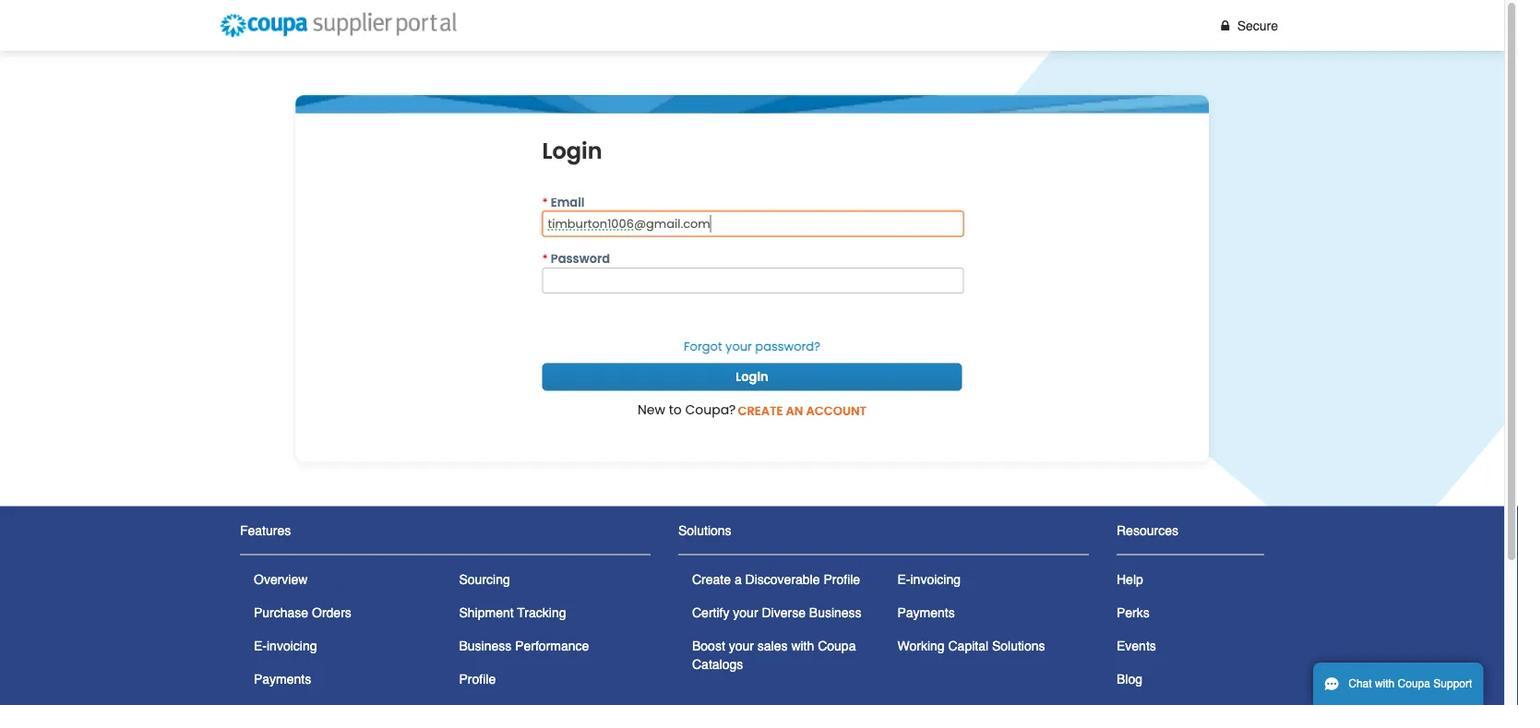 Task type: vqa. For each thing, say whether or not it's contained in the screenshot.
Search ICON
no



Task type: locate. For each thing, give the bounding box(es) containing it.
perks
[[1117, 605, 1150, 620]]

secure
[[1238, 18, 1279, 33]]

1 vertical spatial payments link
[[254, 672, 311, 686]]

1 * from the top
[[542, 194, 548, 211]]

solutions right capital
[[993, 638, 1046, 653]]

with right the chat
[[1376, 678, 1395, 691]]

new to coupa? create an account
[[638, 401, 867, 419]]

account
[[807, 403, 867, 419]]

create an account button
[[738, 401, 867, 421]]

coupa
[[818, 638, 856, 653], [1399, 678, 1431, 691]]

1 vertical spatial e-invoicing
[[254, 638, 317, 653]]

0 horizontal spatial e-invoicing
[[254, 638, 317, 653]]

* left email
[[542, 194, 548, 211]]

None text field
[[542, 211, 964, 237]]

0 vertical spatial *
[[542, 194, 548, 211]]

profile
[[824, 572, 861, 587], [459, 672, 496, 686]]

1 vertical spatial business
[[459, 638, 512, 653]]

invoicing down purchase at left bottom
[[267, 638, 317, 653]]

payments down purchase at left bottom
[[254, 672, 311, 686]]

new
[[638, 401, 666, 419]]

tracking
[[517, 605, 566, 620]]

1 horizontal spatial profile
[[824, 572, 861, 587]]

your
[[726, 338, 752, 355], [733, 605, 759, 620], [729, 638, 754, 653]]

profile right discoverable
[[824, 572, 861, 587]]

business
[[810, 605, 862, 620], [459, 638, 512, 653]]

solutions up create
[[679, 523, 732, 538]]

0 vertical spatial your
[[726, 338, 752, 355]]

login inside button
[[736, 369, 769, 386]]

e- down purchase at left bottom
[[254, 638, 267, 653]]

discoverable
[[746, 572, 820, 587]]

0 vertical spatial payments link
[[898, 605, 955, 620]]

e-invoicing down purchase at left bottom
[[254, 638, 317, 653]]

0 vertical spatial e-
[[898, 572, 911, 587]]

overview link
[[254, 572, 308, 587]]

0 horizontal spatial solutions
[[679, 523, 732, 538]]

payments
[[898, 605, 955, 620], [254, 672, 311, 686]]

your up catalogs
[[729, 638, 754, 653]]

1 horizontal spatial with
[[1376, 678, 1395, 691]]

0 horizontal spatial with
[[792, 638, 815, 653]]

1 vertical spatial profile
[[459, 672, 496, 686]]

e-invoicing up working
[[898, 572, 961, 587]]

invoicing up working
[[911, 572, 961, 587]]

e-invoicing link up working
[[898, 572, 961, 587]]

0 vertical spatial e-invoicing
[[898, 572, 961, 587]]

1 vertical spatial solutions
[[993, 638, 1046, 653]]

your inside boost your sales with coupa catalogs
[[729, 638, 754, 653]]

e-invoicing
[[898, 572, 961, 587], [254, 638, 317, 653]]

shipment
[[459, 605, 514, 620]]

0 horizontal spatial coupa
[[818, 638, 856, 653]]

forgot
[[684, 338, 723, 355]]

e-invoicing link down purchase at left bottom
[[254, 638, 317, 653]]

1 vertical spatial e-invoicing link
[[254, 638, 317, 653]]

invoicing
[[911, 572, 961, 587], [267, 638, 317, 653]]

payments link down purchase at left bottom
[[254, 672, 311, 686]]

sourcing
[[459, 572, 510, 587]]

e-invoicing for e-invoicing link to the left
[[254, 638, 317, 653]]

business right diverse
[[810, 605, 862, 620]]

certify your diverse business link
[[693, 605, 862, 620]]

e- up working
[[898, 572, 911, 587]]

events link
[[1117, 638, 1157, 653]]

1 vertical spatial payments
[[254, 672, 311, 686]]

0 vertical spatial login
[[542, 136, 603, 167]]

coupa right the sales
[[818, 638, 856, 653]]

an
[[786, 403, 804, 419]]

* left 'password' at the top
[[542, 251, 548, 267]]

0 horizontal spatial invoicing
[[267, 638, 317, 653]]

0 horizontal spatial payments
[[254, 672, 311, 686]]

1 horizontal spatial business
[[810, 605, 862, 620]]

chat
[[1349, 678, 1373, 691]]

perks link
[[1117, 605, 1150, 620]]

1 vertical spatial your
[[733, 605, 759, 620]]

1 horizontal spatial e-invoicing
[[898, 572, 961, 587]]

to
[[669, 401, 682, 419]]

payments for payments link to the right
[[898, 605, 955, 620]]

certify your diverse business
[[693, 605, 862, 620]]

payments link up working
[[898, 605, 955, 620]]

0 horizontal spatial business
[[459, 638, 512, 653]]

create
[[738, 403, 783, 419]]

0 vertical spatial profile
[[824, 572, 861, 587]]

0 vertical spatial e-invoicing link
[[898, 572, 961, 587]]

1 vertical spatial login
[[736, 369, 769, 386]]

login up email
[[542, 136, 603, 167]]

boost
[[693, 638, 726, 653]]

resources
[[1117, 523, 1179, 538]]

coupa supplier portal image
[[211, 5, 465, 46]]

1 horizontal spatial coupa
[[1399, 678, 1431, 691]]

events
[[1117, 638, 1157, 653]]

0 horizontal spatial profile
[[459, 672, 496, 686]]

0 vertical spatial payments
[[898, 605, 955, 620]]

0 vertical spatial coupa
[[818, 638, 856, 653]]

your up login button
[[726, 338, 752, 355]]

with
[[792, 638, 815, 653], [1376, 678, 1395, 691]]

1 horizontal spatial invoicing
[[911, 572, 961, 587]]

shipment tracking
[[459, 605, 566, 620]]

1 horizontal spatial e-
[[898, 572, 911, 587]]

0 vertical spatial invoicing
[[911, 572, 961, 587]]

0 vertical spatial with
[[792, 638, 815, 653]]

e- for the topmost e-invoicing link
[[898, 572, 911, 587]]

1 horizontal spatial e-invoicing link
[[898, 572, 961, 587]]

business down shipment
[[459, 638, 512, 653]]

*
[[542, 194, 548, 211], [542, 251, 548, 267]]

your for diverse
[[733, 605, 759, 620]]

1 horizontal spatial payments
[[898, 605, 955, 620]]

create an account link
[[736, 401, 867, 425]]

0 horizontal spatial login
[[542, 136, 603, 167]]

login button
[[542, 364, 963, 391]]

1 vertical spatial *
[[542, 251, 548, 267]]

performance
[[515, 638, 589, 653]]

None password field
[[542, 268, 964, 294]]

blog link
[[1117, 672, 1143, 686]]

login down forgot your password? link
[[736, 369, 769, 386]]

0 horizontal spatial e-
[[254, 638, 267, 653]]

profile link
[[459, 672, 496, 686]]

payments link
[[898, 605, 955, 620], [254, 672, 311, 686]]

payments for payments link to the left
[[254, 672, 311, 686]]

solutions
[[679, 523, 732, 538], [993, 638, 1046, 653]]

e-invoicing link
[[898, 572, 961, 587], [254, 638, 317, 653]]

your down a
[[733, 605, 759, 620]]

diverse
[[762, 605, 806, 620]]

1 vertical spatial coupa
[[1399, 678, 1431, 691]]

login
[[542, 136, 603, 167], [736, 369, 769, 386]]

2 vertical spatial your
[[729, 638, 754, 653]]

2 * from the top
[[542, 251, 548, 267]]

payments up working
[[898, 605, 955, 620]]

orders
[[312, 605, 352, 620]]

* for * email
[[542, 194, 548, 211]]

e-
[[898, 572, 911, 587], [254, 638, 267, 653]]

profile down business performance link
[[459, 672, 496, 686]]

coupa left support
[[1399, 678, 1431, 691]]

forgot your password?
[[684, 338, 821, 355]]

help
[[1117, 572, 1144, 587]]

1 horizontal spatial login
[[736, 369, 769, 386]]

0 vertical spatial solutions
[[679, 523, 732, 538]]

with right the sales
[[792, 638, 815, 653]]

1 vertical spatial with
[[1376, 678, 1395, 691]]

1 vertical spatial e-
[[254, 638, 267, 653]]



Task type: describe. For each thing, give the bounding box(es) containing it.
forgot your password? link
[[684, 338, 821, 355]]

your for sales
[[729, 638, 754, 653]]

business performance link
[[459, 638, 589, 653]]

coupa?
[[686, 401, 736, 419]]

with inside button
[[1376, 678, 1395, 691]]

0 horizontal spatial payments link
[[254, 672, 311, 686]]

business performance
[[459, 638, 589, 653]]

catalogs
[[693, 657, 744, 672]]

help link
[[1117, 572, 1144, 587]]

resources link
[[1117, 523, 1179, 538]]

* for * password
[[542, 251, 548, 267]]

certify
[[693, 605, 730, 620]]

working
[[898, 638, 945, 653]]

working capital solutions link
[[898, 638, 1046, 653]]

0 vertical spatial business
[[810, 605, 862, 620]]

fw image
[[1218, 19, 1234, 32]]

boost your sales with coupa catalogs link
[[693, 638, 856, 672]]

support
[[1434, 678, 1473, 691]]

features
[[240, 523, 291, 538]]

purchase orders
[[254, 605, 352, 620]]

0 horizontal spatial e-invoicing link
[[254, 638, 317, 653]]

sourcing link
[[459, 572, 510, 587]]

email
[[551, 194, 585, 211]]

overview
[[254, 572, 308, 587]]

create a discoverable profile link
[[693, 572, 861, 587]]

e-invoicing for the topmost e-invoicing link
[[898, 572, 961, 587]]

1 horizontal spatial payments link
[[898, 605, 955, 620]]

* password
[[542, 251, 610, 267]]

password
[[551, 251, 610, 267]]

1 horizontal spatial solutions
[[993, 638, 1046, 653]]

e- for e-invoicing link to the left
[[254, 638, 267, 653]]

your for password?
[[726, 338, 752, 355]]

coupa inside boost your sales with coupa catalogs
[[818, 638, 856, 653]]

a
[[735, 572, 742, 587]]

create
[[693, 572, 731, 587]]

chat with coupa support
[[1349, 678, 1473, 691]]

with inside boost your sales with coupa catalogs
[[792, 638, 815, 653]]

boost your sales with coupa catalogs
[[693, 638, 856, 672]]

create a discoverable profile
[[693, 572, 861, 587]]

purchase
[[254, 605, 309, 620]]

purchase orders link
[[254, 605, 352, 620]]

sales
[[758, 638, 788, 653]]

blog
[[1117, 672, 1143, 686]]

* email
[[542, 194, 585, 211]]

working capital solutions
[[898, 638, 1046, 653]]

1 vertical spatial invoicing
[[267, 638, 317, 653]]

password?
[[756, 338, 821, 355]]

chat with coupa support button
[[1314, 663, 1484, 705]]

capital
[[949, 638, 989, 653]]

shipment tracking link
[[459, 605, 566, 620]]

coupa inside button
[[1399, 678, 1431, 691]]



